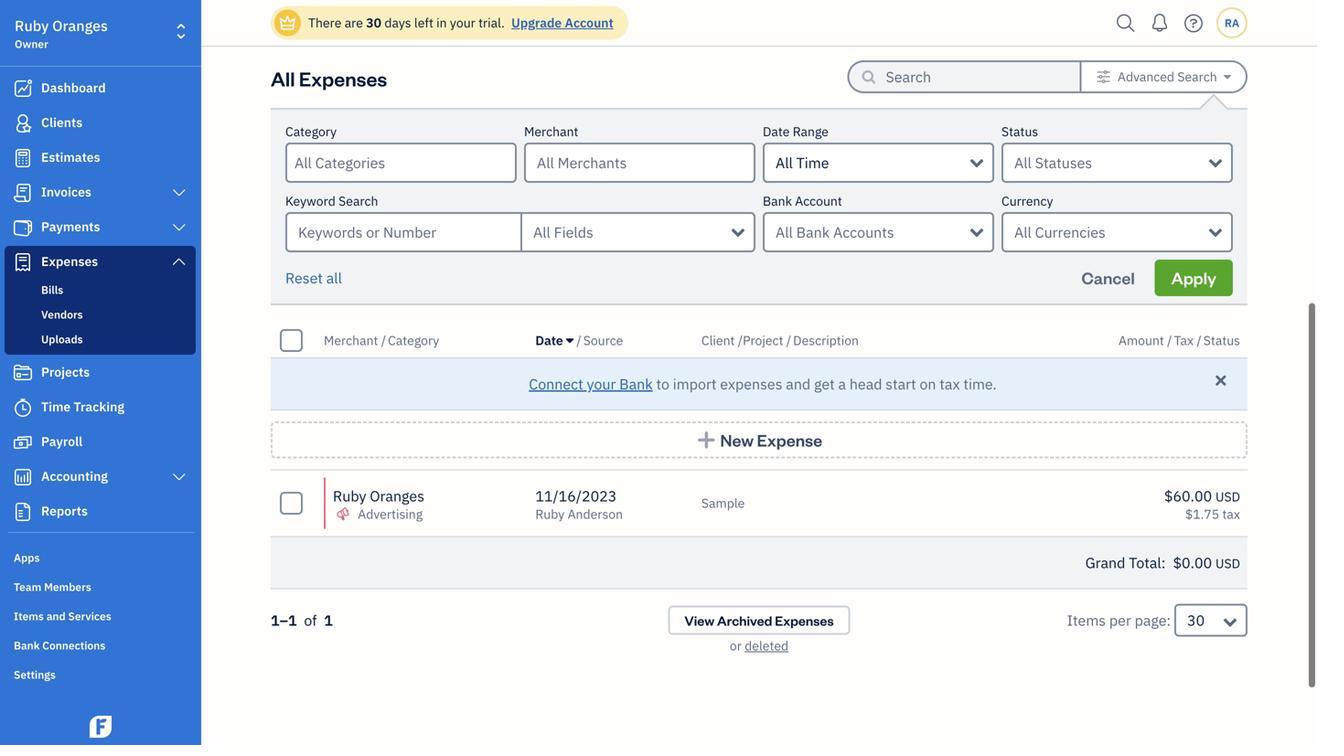 Task type: describe. For each thing, give the bounding box(es) containing it.
Bank Account field
[[763, 212, 995, 253]]

chevron large down image
[[171, 186, 188, 200]]

ruby inside '11/16/2023 ruby anderson'
[[536, 506, 565, 523]]

head
[[850, 375, 883, 394]]

services
[[68, 610, 111, 624]]

all for all currencies
[[1015, 223, 1032, 242]]

all
[[327, 269, 342, 288]]

left
[[415, 14, 434, 31]]

6 / from the left
[[1198, 332, 1202, 349]]

chevron large down image for accounting
[[171, 470, 188, 485]]

ra button
[[1217, 7, 1248, 38]]

report image
[[12, 503, 34, 522]]

connect
[[529, 375, 584, 394]]

to
[[657, 375, 670, 394]]

statuses
[[1036, 153, 1093, 173]]

range
[[793, 123, 829, 140]]

apply button
[[1156, 260, 1234, 297]]

deleted link
[[745, 638, 789, 655]]

projects link
[[5, 357, 196, 390]]

all for all time
[[776, 153, 793, 173]]

grand total : $0.00 usd
[[1086, 554, 1241, 573]]

$60
[[539, 0, 566, 20]]

search for keyword search
[[339, 193, 378, 210]]

apply
[[1172, 267, 1217, 289]]

all bank accounts
[[776, 223, 895, 242]]

connect your bank to import expenses and get a head start on tax time.
[[529, 375, 997, 394]]

3 / from the left
[[738, 332, 743, 349]]

$1.75
[[1186, 506, 1220, 523]]

items and services
[[14, 610, 111, 624]]

source
[[584, 332, 624, 349]]

reset
[[286, 269, 323, 288]]

currencies
[[1036, 223, 1106, 242]]

team
[[14, 580, 41, 595]]

projects
[[41, 364, 90, 381]]

reports
[[41, 503, 88, 520]]

1 vertical spatial status
[[1204, 332, 1241, 349]]

accounts
[[834, 223, 895, 242]]

date range
[[763, 123, 829, 140]]

:
[[1162, 554, 1166, 573]]

1–1
[[271, 611, 297, 631]]

items for items and services
[[14, 610, 44, 624]]

date for date 'link'
[[536, 332, 564, 349]]

all statuses
[[1015, 153, 1093, 173]]

or
[[730, 638, 742, 655]]

amount / tax / status
[[1119, 332, 1241, 349]]

payroll link
[[5, 427, 196, 459]]

main element
[[0, 0, 247, 746]]

search for advanced search
[[1178, 68, 1218, 85]]

advanced
[[1118, 68, 1175, 85]]

bills
[[41, 283, 63, 297]]

advanced search button
[[1082, 62, 1247, 92]]

chevron large down image for expenses
[[171, 254, 188, 269]]

client image
[[12, 114, 34, 133]]

merchant for merchant / category
[[324, 332, 378, 349]]

apps link
[[5, 544, 196, 571]]

5 / from the left
[[1168, 332, 1173, 349]]

estimate image
[[12, 149, 34, 167]]

search image
[[1112, 10, 1141, 37]]

import
[[673, 375, 717, 394]]

$60.00 usd $1.75 tax
[[1165, 487, 1241, 523]]

expenses inside "view archived expenses or deleted"
[[775, 612, 834, 630]]

owner
[[15, 37, 48, 51]]

usd inside $60.00 usd $1.75 tax
[[1216, 489, 1241, 506]]

advanced search
[[1118, 68, 1218, 85]]

members
[[44, 580, 91, 595]]

0 vertical spatial tax
[[940, 375, 961, 394]]

merchant for merchant
[[524, 123, 579, 140]]

Search text field
[[886, 62, 1051, 92]]

view
[[685, 612, 715, 630]]

are
[[345, 14, 363, 31]]

tax inside $60.00 usd $1.75 tax
[[1223, 506, 1241, 523]]

vendors
[[41, 308, 83, 322]]

payroll
[[41, 433, 83, 450]]

dashboard
[[41, 79, 106, 96]]

all currencies
[[1015, 223, 1106, 242]]

date link
[[536, 332, 577, 349]]

bank down all time
[[763, 193, 793, 210]]

$60 link
[[434, 0, 584, 37]]

cancel
[[1082, 267, 1136, 289]]

invoice image
[[12, 184, 34, 202]]

time inside date range field
[[797, 153, 830, 173]]

chart image
[[12, 469, 34, 487]]

close image
[[1213, 373, 1230, 389]]

settings image
[[1097, 70, 1112, 84]]

payments link
[[5, 211, 196, 244]]

dashboard image
[[12, 80, 34, 98]]

vendors link
[[8, 304, 192, 326]]

1 horizontal spatial expenses
[[299, 65, 387, 92]]

notifications image
[[1146, 5, 1175, 41]]

uploads
[[41, 332, 83, 347]]

Merchant text field
[[526, 145, 754, 181]]

expenses link
[[5, 246, 196, 279]]

merchant link
[[324, 332, 381, 349]]

time.
[[964, 375, 997, 394]]

oranges for ruby oranges
[[370, 487, 425, 506]]

there are 30 days left in your trial. upgrade account
[[308, 14, 614, 31]]

1 horizontal spatial category
[[388, 332, 440, 349]]

client link
[[702, 332, 738, 349]]

all for all bank accounts
[[776, 223, 793, 242]]

sample
[[702, 495, 745, 512]]

tax
[[1175, 332, 1195, 349]]

estimates link
[[5, 142, 196, 175]]

crown image
[[278, 13, 297, 32]]

expense image
[[12, 254, 34, 272]]

all expenses
[[271, 65, 387, 92]]

ra
[[1226, 16, 1240, 30]]

get
[[815, 375, 835, 394]]

and inside main element
[[46, 610, 66, 624]]

bank connections
[[14, 639, 106, 653]]

new
[[721, 430, 754, 451]]

oranges for ruby oranges owner
[[52, 16, 108, 35]]

expenses inside main element
[[41, 253, 98, 270]]



Task type: locate. For each thing, give the bounding box(es) containing it.
Items per page: field
[[1175, 605, 1248, 637]]

Keyword Search text field
[[286, 212, 521, 253]]

oranges
[[52, 16, 108, 35], [370, 487, 425, 506]]

bank inside field
[[797, 223, 830, 242]]

/ left tax at the right top
[[1168, 332, 1173, 349]]

2 horizontal spatial ruby
[[536, 506, 565, 523]]

1 vertical spatial date
[[536, 332, 564, 349]]

upgrade account link
[[508, 14, 614, 31]]

clients
[[41, 114, 83, 131]]

all for all statuses
[[1015, 153, 1032, 173]]

deleted
[[745, 638, 789, 655]]

account right upgrade
[[565, 14, 614, 31]]

items left 'per'
[[1068, 611, 1107, 631]]

1 horizontal spatial items
[[1068, 611, 1107, 631]]

ruby
[[15, 16, 49, 35], [333, 487, 367, 506], [536, 506, 565, 523]]

and left get
[[786, 375, 811, 394]]

0 horizontal spatial search
[[339, 193, 378, 210]]

all inside dropdown button
[[1015, 223, 1032, 242]]

uploads link
[[8, 329, 192, 351]]

time tracking
[[41, 399, 124, 416]]

1 horizontal spatial 30
[[1188, 611, 1206, 631]]

chevron large down image
[[171, 221, 188, 235], [171, 254, 188, 269], [171, 470, 188, 485]]

0 horizontal spatial merchant
[[324, 332, 378, 349]]

all down the 'date range'
[[776, 153, 793, 173]]

payment image
[[12, 219, 34, 237]]

0 horizontal spatial tax
[[940, 375, 961, 394]]

1 vertical spatial merchant
[[324, 332, 378, 349]]

your down source
[[587, 375, 616, 394]]

time right timer icon
[[41, 399, 71, 416]]

0 horizontal spatial caretdown image
[[567, 334, 574, 348]]

all up currency
[[1015, 153, 1032, 173]]

1 horizontal spatial merchant
[[524, 123, 579, 140]]

0 horizontal spatial ruby
[[15, 16, 49, 35]]

team members link
[[5, 573, 196, 600]]

keyword search
[[286, 193, 378, 210]]

$60.00
[[1165, 487, 1213, 506]]

all
[[271, 65, 295, 92], [776, 153, 793, 173], [1015, 153, 1032, 173], [534, 223, 551, 242], [776, 223, 793, 242], [1015, 223, 1032, 242]]

your right in at left
[[450, 14, 476, 31]]

Keyword Search field
[[521, 212, 756, 253]]

in
[[437, 14, 447, 31]]

time tracking link
[[5, 392, 196, 425]]

30 right page: at the right
[[1188, 611, 1206, 631]]

items down team
[[14, 610, 44, 624]]

0 vertical spatial expenses
[[299, 65, 387, 92]]

0 vertical spatial 30
[[366, 14, 382, 31]]

1 horizontal spatial ruby
[[333, 487, 367, 506]]

anderson
[[568, 506, 623, 523]]

new expense button
[[271, 422, 1248, 459]]

all for all expenses
[[271, 65, 295, 92]]

team members
[[14, 580, 91, 595]]

merchant
[[524, 123, 579, 140], [324, 332, 378, 349]]

1 horizontal spatial search
[[1178, 68, 1218, 85]]

11/16/2023 ruby anderson
[[536, 487, 623, 523]]

bank account
[[763, 193, 843, 210]]

0 vertical spatial caretdown image
[[1225, 70, 1232, 84]]

bank left to
[[620, 375, 653, 394]]

1 vertical spatial time
[[41, 399, 71, 416]]

0 horizontal spatial 30
[[366, 14, 382, 31]]

ruby inside ruby oranges owner
[[15, 16, 49, 35]]

0 vertical spatial merchant
[[524, 123, 579, 140]]

date for date range
[[763, 123, 790, 140]]

1 vertical spatial account
[[796, 193, 843, 210]]

1 horizontal spatial account
[[796, 193, 843, 210]]

tax
[[940, 375, 961, 394], [1223, 506, 1241, 523]]

Date Range field
[[763, 143, 995, 183]]

/ left source
[[577, 332, 582, 349]]

0 vertical spatial your
[[450, 14, 476, 31]]

4 / from the left
[[787, 332, 792, 349]]

0 horizontal spatial your
[[450, 14, 476, 31]]

all currencies button
[[1002, 212, 1234, 253]]

oranges inside ruby oranges owner
[[52, 16, 108, 35]]

usd
[[1216, 489, 1241, 506], [1216, 556, 1241, 572]]

account
[[565, 14, 614, 31], [796, 193, 843, 210]]

project
[[743, 332, 784, 349]]

client
[[702, 332, 735, 349]]

expense
[[758, 430, 823, 451]]

date left range
[[763, 123, 790, 140]]

1 horizontal spatial your
[[587, 375, 616, 394]]

bank inside main element
[[14, 639, 40, 653]]

1 vertical spatial and
[[46, 610, 66, 624]]

0 horizontal spatial expenses
[[41, 253, 98, 270]]

1 vertical spatial chevron large down image
[[171, 254, 188, 269]]

1 vertical spatial your
[[587, 375, 616, 394]]

all for all fields
[[534, 223, 551, 242]]

clients link
[[5, 107, 196, 140]]

usd inside "grand total : $0.00 usd"
[[1216, 556, 1241, 572]]

and down team members
[[46, 610, 66, 624]]

days
[[385, 14, 412, 31]]

1 horizontal spatial status
[[1204, 332, 1241, 349]]

of
[[304, 611, 317, 631]]

estimates
[[41, 149, 100, 166]]

merchant / category
[[324, 332, 440, 349]]

1 horizontal spatial and
[[786, 375, 811, 394]]

/ left category link
[[381, 332, 386, 349]]

1 horizontal spatial oranges
[[370, 487, 425, 506]]

caretdown image inside date 'link'
[[567, 334, 574, 348]]

11/16/2023
[[536, 487, 617, 506]]

/ right tax at the right top
[[1198, 332, 1202, 349]]

ruby for ruby oranges owner
[[15, 16, 49, 35]]

on
[[920, 375, 937, 394]]

caretdown image down ra
[[1225, 70, 1232, 84]]

0 vertical spatial date
[[763, 123, 790, 140]]

0 vertical spatial status
[[1002, 123, 1039, 140]]

30 inside field
[[1188, 611, 1206, 631]]

and
[[786, 375, 811, 394], [46, 610, 66, 624]]

1 vertical spatial caretdown image
[[567, 334, 574, 348]]

accounting link
[[5, 461, 196, 494]]

0 vertical spatial oranges
[[52, 16, 108, 35]]

there
[[308, 14, 342, 31]]

all inside 'field'
[[1015, 153, 1032, 173]]

all down bank account
[[776, 223, 793, 242]]

1–1 of 1
[[271, 611, 333, 631]]

1 vertical spatial 30
[[1188, 611, 1206, 631]]

1 vertical spatial tax
[[1223, 506, 1241, 523]]

1 vertical spatial oranges
[[370, 487, 425, 506]]

0 horizontal spatial oranges
[[52, 16, 108, 35]]

go to help image
[[1180, 10, 1209, 37]]

1 horizontal spatial tax
[[1223, 506, 1241, 523]]

1 / from the left
[[381, 332, 386, 349]]

2 horizontal spatial expenses
[[775, 612, 834, 630]]

1 horizontal spatial caretdown image
[[1225, 70, 1232, 84]]

invoices
[[41, 184, 91, 200]]

all inside date range field
[[776, 153, 793, 173]]

status
[[1002, 123, 1039, 140], [1204, 332, 1241, 349]]

all down crown image
[[271, 65, 295, 92]]

usd up the $1.75
[[1216, 489, 1241, 506]]

30
[[366, 14, 382, 31], [1188, 611, 1206, 631]]

1 horizontal spatial date
[[763, 123, 790, 140]]

all left fields
[[534, 223, 551, 242]]

view archived expenses link
[[669, 606, 851, 636]]

0 horizontal spatial account
[[565, 14, 614, 31]]

tracking
[[74, 399, 124, 416]]

2 chevron large down image from the top
[[171, 254, 188, 269]]

/ right client
[[738, 332, 743, 349]]

trial.
[[479, 14, 505, 31]]

2 vertical spatial chevron large down image
[[171, 470, 188, 485]]

account up 'all bank accounts'
[[796, 193, 843, 210]]

Category text field
[[295, 145, 515, 181]]

items inside items and services link
[[14, 610, 44, 624]]

0 horizontal spatial and
[[46, 610, 66, 624]]

category down all expenses
[[286, 123, 337, 140]]

status up "all statuses"
[[1002, 123, 1039, 140]]

page:
[[1135, 611, 1172, 631]]

2 usd from the top
[[1216, 556, 1241, 572]]

1 vertical spatial category
[[388, 332, 440, 349]]

project image
[[12, 364, 34, 383]]

0 vertical spatial and
[[786, 375, 811, 394]]

tax right on
[[940, 375, 961, 394]]

search right keyword
[[339, 193, 378, 210]]

money image
[[12, 434, 34, 452]]

tax right the $1.75
[[1223, 506, 1241, 523]]

0 horizontal spatial status
[[1002, 123, 1039, 140]]

caretdown image left source
[[567, 334, 574, 348]]

0 horizontal spatial category
[[286, 123, 337, 140]]

chevron large down image for payments
[[171, 221, 188, 235]]

status link
[[1204, 332, 1241, 349]]

1 vertical spatial search
[[339, 193, 378, 210]]

/ right project
[[787, 332, 792, 349]]

accounting
[[41, 468, 108, 485]]

fields
[[554, 223, 594, 242]]

bills link
[[8, 279, 192, 301]]

0 horizontal spatial items
[[14, 610, 44, 624]]

/
[[381, 332, 386, 349], [577, 332, 582, 349], [738, 332, 743, 349], [787, 332, 792, 349], [1168, 332, 1173, 349], [1198, 332, 1202, 349]]

1 usd from the top
[[1216, 489, 1241, 506]]

30 right are
[[366, 14, 382, 31]]

a
[[839, 375, 847, 394]]

amount link
[[1119, 332, 1168, 349]]

0 horizontal spatial time
[[41, 399, 71, 416]]

archived
[[718, 612, 773, 630]]

date
[[763, 123, 790, 140], [536, 332, 564, 349]]

0 vertical spatial search
[[1178, 68, 1218, 85]]

1 vertical spatial usd
[[1216, 556, 1241, 572]]

expenses down are
[[299, 65, 387, 92]]

advertising
[[358, 506, 423, 523]]

total
[[1130, 554, 1162, 573]]

0 vertical spatial category
[[286, 123, 337, 140]]

reset all
[[286, 269, 342, 288]]

bank up settings
[[14, 639, 40, 653]]

invoices link
[[5, 177, 196, 210]]

1 chevron large down image from the top
[[171, 221, 188, 235]]

items per page:
[[1068, 611, 1172, 631]]

expenses up bills
[[41, 253, 98, 270]]

settings link
[[5, 661, 196, 688]]

0 vertical spatial account
[[565, 14, 614, 31]]

plus image
[[696, 431, 717, 450]]

chevron large down image inside payments link
[[171, 221, 188, 235]]

0 horizontal spatial date
[[536, 332, 564, 349]]

1 horizontal spatial time
[[797, 153, 830, 173]]

Status field
[[1002, 143, 1234, 183]]

upgrade
[[512, 14, 562, 31]]

category
[[286, 123, 337, 140], [388, 332, 440, 349]]

items for items per page:
[[1068, 611, 1107, 631]]

time down range
[[797, 153, 830, 173]]

dashboard link
[[5, 72, 196, 105]]

search inside dropdown button
[[1178, 68, 1218, 85]]

items
[[14, 610, 44, 624], [1068, 611, 1107, 631]]

caretdown image
[[1225, 70, 1232, 84], [567, 334, 574, 348]]

search
[[1178, 68, 1218, 85], [339, 193, 378, 210]]

all fields
[[534, 223, 594, 242]]

status right tax at the right top
[[1204, 332, 1241, 349]]

date up connect
[[536, 332, 564, 349]]

bank down bank account
[[797, 223, 830, 242]]

timer image
[[12, 399, 34, 417]]

settings
[[14, 668, 56, 683]]

time inside main element
[[41, 399, 71, 416]]

ruby for ruby oranges
[[333, 487, 367, 506]]

freshbooks image
[[86, 717, 115, 739]]

payments
[[41, 218, 100, 235]]

search right advanced
[[1178, 68, 1218, 85]]

expenses
[[721, 375, 783, 394]]

all down currency
[[1015, 223, 1032, 242]]

cancel button
[[1066, 260, 1152, 297]]

reset all button
[[286, 267, 342, 289]]

usd right '$0.00'
[[1216, 556, 1241, 572]]

3 chevron large down image from the top
[[171, 470, 188, 485]]

new expense
[[721, 430, 823, 451]]

1 vertical spatial expenses
[[41, 253, 98, 270]]

0 vertical spatial chevron large down image
[[171, 221, 188, 235]]

expenses up deleted link
[[775, 612, 834, 630]]

0 vertical spatial usd
[[1216, 489, 1241, 506]]

view archived expenses or deleted
[[685, 612, 834, 655]]

start
[[886, 375, 917, 394]]

items and services link
[[5, 602, 196, 630]]

currency
[[1002, 193, 1054, 210]]

2 / from the left
[[577, 332, 582, 349]]

chevron large down image inside accounting link
[[171, 470, 188, 485]]

description
[[794, 332, 859, 349]]

2 vertical spatial expenses
[[775, 612, 834, 630]]

0 vertical spatial time
[[797, 153, 830, 173]]

category right merchant link
[[388, 332, 440, 349]]



Task type: vqa. For each thing, say whether or not it's contained in the screenshot.
Oranges related to Ruby Oranges
yes



